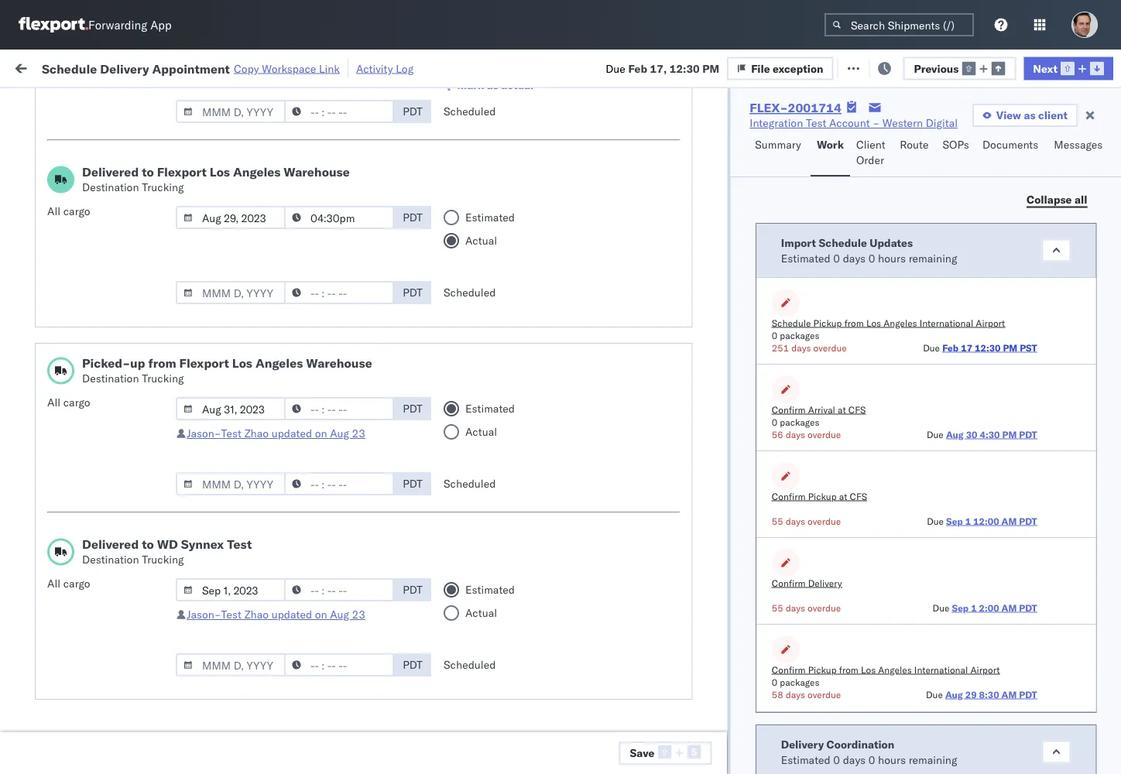 Task type: locate. For each thing, give the bounding box(es) containing it.
1 upload from the top
[[36, 159, 71, 173]]

flex-1919147
[[818, 440, 898, 454]]

forwarding
[[88, 17, 147, 32]]

test
[[806, 116, 827, 130], [631, 168, 651, 181], [732, 168, 752, 181], [638, 202, 659, 215], [739, 202, 759, 215], [638, 236, 659, 249], [739, 236, 759, 249], [623, 270, 643, 283], [724, 270, 744, 283], [623, 304, 643, 318], [724, 304, 744, 318], [638, 338, 659, 352], [739, 338, 759, 352], [623, 372, 643, 386], [724, 372, 744, 386], [631, 406, 651, 420], [732, 406, 752, 420], [221, 427, 242, 440], [724, 440, 744, 454], [724, 474, 744, 488], [724, 508, 744, 522], [227, 537, 252, 552], [724, 543, 744, 556], [724, 577, 744, 590], [221, 608, 242, 622], [659, 679, 680, 692], [659, 747, 680, 761]]

mmm d, yyyy text field down message
[[176, 100, 286, 123]]

zhao for test
[[244, 608, 269, 622]]

upload left the proof
[[36, 405, 71, 419]]

warehouse
[[284, 164, 350, 180], [306, 355, 372, 371]]

4 ocean lcl from the top
[[474, 679, 528, 692]]

los inside schedule pickup from los angeles international airport
[[146, 125, 163, 139]]

import inside button
[[130, 60, 165, 74]]

cargo up schiphol,
[[63, 577, 90, 591]]

trucking inside picked-up from flexport los angeles warehouse destination trucking
[[142, 372, 184, 385]]

remaining inside import schedule updates estimated 0 days 0 hours remaining
[[909, 251, 957, 264]]

estimated inside import schedule updates estimated 0 days 0 hours remaining
[[781, 251, 830, 264]]

delivery
[[100, 61, 149, 76], [84, 235, 124, 249], [78, 371, 118, 385], [115, 405, 155, 419], [84, 542, 124, 555], [84, 576, 124, 589], [808, 577, 842, 589], [84, 610, 124, 623], [781, 737, 824, 751]]

1 vertical spatial trucking
[[142, 372, 184, 385]]

1 left demu1232567
[[965, 515, 971, 527]]

1 air from the top
[[474, 134, 488, 147]]

1 jason-test zhao updated on aug 23 button from the top
[[187, 427, 366, 440]]

packages for confirm
[[780, 676, 819, 688]]

2150210 up 1919147 on the right bottom of the page
[[851, 406, 898, 420]]

2150210 down order
[[851, 168, 898, 181]]

flexport
[[157, 164, 207, 180], [179, 355, 229, 371], [575, 440, 615, 454], [575, 474, 615, 488], [575, 508, 615, 522], [575, 543, 615, 556], [575, 577, 615, 590]]

pickup for confirm pickup from los angeles, ca link related to 11:59 pm pst, feb 23, 2023
[[78, 295, 111, 309]]

Search Shipments (/) text field
[[825, 13, 974, 36]]

from inside schedule pickup from los angeles international airport
[[120, 125, 143, 139]]

2 1911466 from the top
[[851, 577, 898, 590]]

delivered inside delivered to wd synnex test destination trucking
[[82, 537, 139, 552]]

flex- down '58 days overdue'
[[818, 747, 851, 761]]

exception up flex-2001714 link
[[773, 61, 824, 75]]

warehouse inside delivered to flexport los angeles warehouse destination trucking
[[284, 164, 350, 180]]

sep
[[946, 515, 963, 527], [952, 602, 969, 613]]

1911466 down the confirm pickup at cfs button
[[851, 508, 898, 522]]

angeles down 1891264
[[883, 317, 917, 328]]

mmm d, yyyy text field for los
[[176, 472, 286, 496]]

25, down 24,
[[351, 372, 368, 386]]

pickup inside the confirm pickup at cfs button
[[808, 490, 837, 502]]

documents inside button
[[983, 138, 1039, 151]]

previous button
[[903, 57, 1016, 80]]

2 vertical spatial ocean fcl
[[474, 577, 528, 590]]

1 horizontal spatial work
[[817, 138, 844, 151]]

feb for 11:59 pm pst, feb 23, 2023
[[328, 304, 347, 318]]

hours inside import schedule updates estimated 0 days 0 hours remaining
[[878, 251, 906, 264]]

at
[[307, 60, 317, 74], [838, 404, 846, 415], [839, 490, 847, 502]]

0 vertical spatial flxt00001977428a
[[1018, 202, 1121, 215]]

2 products, from the top
[[704, 713, 751, 726]]

message (0)
[[208, 60, 271, 74]]

packages up 251 days overdue
[[780, 329, 819, 341]]

55 for confirm pickup at cfs
[[772, 515, 783, 527]]

delivery right of
[[115, 405, 155, 419]]

forwarding app
[[88, 17, 172, 32]]

airport inside schedule pickup from amsterdam airport schiphol, haarlemmermeer, netherlands
[[36, 652, 70, 665]]

numbers inside container numbers
[[917, 133, 955, 144]]

cargo down upload customs clearance documents
[[63, 204, 90, 218]]

packages up '56 days overdue'
[[780, 416, 819, 428]]

at inside confirm arrival at cfs 0 packages
[[838, 404, 846, 415]]

airport
[[101, 141, 136, 154], [976, 317, 1005, 328], [36, 652, 70, 665], [970, 664, 1000, 675]]

11:59
[[249, 270, 280, 283], [249, 304, 280, 318], [249, 440, 280, 454], [249, 474, 280, 488], [249, 508, 280, 522], [249, 543, 280, 556], [249, 577, 280, 590], [249, 679, 280, 692]]

due for due aug 29 8:30 am pdt
[[926, 689, 943, 700]]

all
[[1075, 192, 1087, 206]]

flex id button
[[785, 123, 894, 139]]

flxt00001977428a up test123
[[1018, 236, 1121, 249]]

days down coordination
[[843, 753, 866, 766]]

2 vertical spatial 12:30
[[975, 342, 1001, 353]]

overdue down confirm arrival at cfs 0 packages
[[807, 428, 841, 440]]

from inside picked-up from flexport los angeles warehouse destination trucking
[[148, 355, 176, 371]]

warehouse up the 12:00 am pst, feb 25, 2023 at the left top of page
[[306, 355, 372, 371]]

for
[[147, 96, 160, 108]]

07492792403 right 2:00
[[1018, 611, 1092, 624]]

aug left 27,
[[330, 427, 349, 440]]

3 ocean from the top
[[474, 338, 506, 352]]

3 flexport demo consignee from the top
[[575, 508, 702, 522]]

3 cargo from the top
[[63, 577, 90, 591]]

flex-2150210 button
[[793, 164, 901, 185], [793, 164, 901, 185], [793, 402, 901, 424], [793, 402, 901, 424]]

confirm pickup at cfs button
[[772, 490, 867, 502]]

2 11:59 from the top
[[249, 304, 280, 318]]

fcl
[[509, 474, 528, 488], [509, 508, 528, 522], [509, 577, 528, 590]]

container numbers
[[917, 120, 958, 144]]

1 vertical spatial 1911466
[[851, 577, 898, 590]]

import
[[130, 60, 165, 74], [781, 235, 816, 249]]

9:00 am pst, feb 25, 2023
[[249, 406, 391, 420]]

flex-1911466 down the confirm pickup at cfs button
[[818, 508, 898, 522]]

1 schedule pickup from los angeles, ca button from the top
[[36, 192, 220, 225]]

2150210 for 12:00 pm pst, feb 20, 2023
[[851, 168, 898, 181]]

0 vertical spatial 10:44
[[249, 611, 280, 624]]

schedule inside schedule pickup from amsterdam airport schiphol, haarlemmermeer, netherlands
[[36, 636, 81, 650]]

0 vertical spatial flex-2060357
[[818, 679, 898, 692]]

2, for second the "schedule delivery appointment" link
[[351, 543, 362, 556]]

1 vertical spatial 017482927423
[[1018, 406, 1098, 420]]

0 vertical spatial 017482927423
[[1018, 168, 1098, 181]]

lcl
[[509, 202, 528, 215], [509, 236, 528, 249], [509, 338, 528, 352], [509, 679, 528, 692]]

1 for 12:00
[[965, 515, 971, 527]]

confirm for confirm pickup from los angeles, ca link associated with 9:30 am pst, feb 24, 2023
[[36, 330, 75, 343]]

1 actual from the top
[[465, 234, 497, 247]]

mmm d, yyyy text field up the 9:30 on the top of the page
[[176, 281, 286, 304]]

2 schedule pickup from los angeles, ca from the top
[[36, 261, 209, 290]]

11:59 pm pst, mar 3, 2023
[[249, 679, 391, 692]]

17,
[[650, 61, 667, 75], [350, 134, 367, 147]]

0 vertical spatial confirm delivery
[[36, 371, 118, 385]]

2 55 days overdue from the top
[[772, 602, 841, 613]]

international inside schedule pickup from los angeles international airport 0 packages
[[920, 317, 973, 328]]

0 vertical spatial 3,
[[352, 611, 362, 624]]

on down 9:00 am pst, feb 25, 2023
[[315, 427, 327, 440]]

cargo down confirm delivery link
[[63, 396, 90, 409]]

angeles for schedule pickup from los angeles international airport
[[166, 125, 205, 139]]

los for 4th schedule pickup from los angeles, ca 'link' from the bottom of the page
[[146, 432, 163, 445]]

2 confirm pickup from los angeles, ca button from the top
[[36, 329, 220, 361]]

confirm pickup from los angeles, ca button up the up
[[36, 295, 220, 327]]

jason-test zhao updated on aug 23 button for los
[[187, 427, 366, 440]]

jason- up amsterdam
[[187, 608, 221, 622]]

destination
[[82, 180, 139, 194], [82, 372, 139, 385], [82, 553, 139, 567]]

destination inside delivered to flexport los angeles warehouse destination trucking
[[82, 180, 139, 194]]

confirm delivery button up the proof
[[36, 371, 118, 388]]

1 flex-1911466 from the top
[[818, 508, 898, 522]]

all
[[47, 204, 60, 218], [47, 396, 60, 409], [47, 577, 60, 591]]

0 horizontal spatial 2001714
[[788, 100, 842, 115]]

2 air from the top
[[474, 406, 488, 420]]

exception down "search shipments (/)" text field
[[879, 60, 930, 74]]

feb for 9:30 am pst, feb 24, 2023
[[322, 338, 341, 352]]

0 vertical spatial all
[[47, 204, 60, 218]]

aug left 30
[[946, 428, 964, 440]]

packages inside the confirm pickup from los angeles international airport 0 packages
[[780, 676, 819, 688]]

test inside 'link'
[[806, 116, 827, 130]]

1911466 up 2097290
[[851, 577, 898, 590]]

pickup inside schedule pickup from los angeles international airport
[[84, 125, 118, 139]]

bookings test consignee
[[575, 270, 698, 283], [675, 270, 799, 283], [575, 304, 698, 318], [675, 304, 799, 318], [575, 372, 698, 386], [675, 372, 799, 386], [675, 440, 799, 454], [675, 474, 799, 488], [675, 508, 799, 522], [675, 543, 799, 556], [675, 577, 799, 590]]

0 vertical spatial 55
[[772, 515, 783, 527]]

days left flex-2097290
[[786, 602, 805, 613]]

flxt00001977428a for 9:30 am pst, feb 24, 2023
[[1018, 338, 1121, 352]]

days up the flex-1891264
[[843, 251, 866, 264]]

1 vertical spatial confirm pickup from los angeles, ca link
[[36, 329, 220, 360]]

1 vertical spatial 3,
[[352, 645, 362, 658]]

2 11:59 pm pst, mar 2, 2023 from the top
[[249, 508, 391, 522]]

work inside work button
[[817, 138, 844, 151]]

0 vertical spatial -- : -- -- text field
[[284, 281, 394, 304]]

1 2150210 from the top
[[851, 168, 898, 181]]

30
[[966, 428, 977, 440]]

25, for 9:00 am pst, feb 25, 2023
[[344, 406, 361, 420]]

2 vertical spatial fcl
[[509, 577, 528, 590]]

client
[[857, 138, 886, 151]]

2 actual from the top
[[465, 425, 497, 439]]

0 vertical spatial flex-1977428
[[818, 236, 898, 249]]

1 zhao from the top
[[244, 427, 269, 440]]

delivered for delivered to flexport los angeles warehouse
[[82, 164, 139, 180]]

0
[[833, 251, 840, 264], [868, 251, 875, 264], [772, 329, 777, 341], [772, 416, 777, 428], [772, 676, 777, 688], [833, 753, 840, 766], [868, 753, 875, 766]]

confirm for the confirm pickup at cfs button
[[772, 490, 805, 502]]

1 vertical spatial --
[[1018, 508, 1031, 522]]

21, for 11:59 pm pst, feb 21, 2023
[[350, 270, 367, 283]]

pickup for test123 schedule pickup from los angeles, ca 'link'
[[84, 261, 118, 275]]

-- : -- -- text field for delivered to flexport los angeles warehouse
[[284, 281, 394, 304]]

MMM D, YYYY text field
[[176, 206, 286, 229], [176, 281, 286, 304], [176, 397, 286, 421], [176, 472, 286, 496], [176, 654, 286, 677]]

flex-2150210 for 12:00 pm pst, feb 20, 2023
[[818, 168, 898, 181]]

mmm d, yyyy text field down delivered to flexport los angeles warehouse destination trucking
[[176, 206, 286, 229]]

delivered left wd
[[82, 537, 139, 552]]

pickup for confirm pickup from los angeles, ca link associated with 9:30 am pst, feb 24, 2023
[[78, 330, 111, 343]]

1 vertical spatial jason-test zhao updated on aug 23 button
[[187, 608, 366, 622]]

schedule pickup from los angeles international airport link
[[36, 124, 220, 155]]

work
[[168, 60, 195, 74], [817, 138, 844, 151]]

cargo
[[63, 204, 90, 218], [63, 396, 90, 409], [63, 577, 90, 591]]

1 horizontal spatial 17,
[[650, 61, 667, 75]]

1 horizontal spatial 12:30
[[670, 61, 700, 75]]

1911466 for schedule delivery appointment
[[851, 577, 898, 590]]

2 vertical spatial 12:00
[[973, 515, 999, 527]]

0 vertical spatial --
[[1018, 440, 1031, 454]]

1 vertical spatial mmm d, yyyy text field
[[176, 579, 286, 602]]

1 vertical spatial sep
[[952, 602, 969, 613]]

pickup for the confirm pickup at cfs button
[[808, 490, 837, 502]]

batch action button
[[1011, 55, 1113, 79]]

56
[[772, 428, 783, 440]]

overdue for confirm arrival at cfs 0 packages
[[807, 428, 841, 440]]

days inside delivery coordination estimated 0 days 0 hours remaining
[[843, 753, 866, 766]]

los for confirm pickup from los angeles, ca link associated with 9:30 am pst, feb 24, 2023
[[140, 330, 157, 343]]

next
[[1033, 61, 1058, 75]]

cargo for picked-up from flexport los angeles warehouse
[[63, 396, 90, 409]]

jason- for synnex
[[187, 608, 221, 622]]

3 products, from the top
[[704, 747, 751, 761]]

confirm inside confirm arrival at cfs 0 packages
[[772, 404, 805, 415]]

- inside 'link'
[[873, 116, 880, 130]]

2 2150210 from the top
[[851, 406, 898, 420]]

upload inside button
[[36, 405, 71, 419]]

schedule pickup from los angeles international airport
[[36, 125, 205, 154]]

1 vertical spatial cargo
[[63, 396, 90, 409]]

airport inside schedule pickup from los angeles international airport
[[101, 141, 136, 154]]

schedule delivery appointment for second the "schedule delivery appointment" link
[[36, 542, 190, 555]]

schedule pickup from los angeles, ca button for honeywell - test account
[[36, 192, 220, 225]]

due sep 1 12:00 am pdt
[[927, 515, 1037, 527]]

07492792403 for schedule delivery appointment
[[1018, 611, 1092, 624]]

cfs inside button
[[850, 490, 867, 502]]

at right the arrival
[[838, 404, 846, 415]]

0 vertical spatial fcl
[[509, 474, 528, 488]]

0 vertical spatial 12:30
[[670, 61, 700, 75]]

upload inside upload customs clearance documents
[[36, 159, 71, 173]]

on right 205 at left top
[[379, 60, 391, 74]]

1 vertical spatial work
[[817, 138, 844, 151]]

2 schedule delivery appointment button from the top
[[36, 541, 190, 558]]

test inside delivered to wd synnex test destination trucking
[[227, 537, 252, 552]]

confirm delivery down picked-
[[36, 371, 118, 385]]

delivery inside button
[[115, 405, 155, 419]]

3 packages from the top
[[780, 676, 819, 688]]

1 confirm pickup from los angeles, ca link from the top
[[36, 295, 220, 326]]

3 segu6076363 from the top
[[917, 747, 993, 760]]

1 55 from the top
[[772, 515, 783, 527]]

1 vertical spatial 23
[[352, 608, 366, 622]]

app
[[150, 17, 172, 32]]

1 all cargo from the top
[[47, 204, 90, 218]]

1 horizontal spatial exception
[[879, 60, 930, 74]]

destination inside picked-up from flexport los angeles warehouse destination trucking
[[82, 372, 139, 385]]

1 for 2:00
[[971, 602, 977, 613]]

6 resize handle column header from the left
[[767, 120, 785, 774]]

1 vertical spatial at
[[838, 404, 846, 415]]

1 vertical spatial confirm pickup from los angeles, ca
[[36, 330, 203, 359]]

cfs right the arrival
[[848, 404, 866, 415]]

delivered to flexport los angeles warehouse destination trucking
[[82, 164, 350, 194]]

ocean for third the "schedule delivery appointment" link
[[474, 577, 506, 590]]

0 vertical spatial sep
[[946, 515, 963, 527]]

55
[[772, 515, 783, 527], [772, 602, 783, 613]]

0 vertical spatial 10:44 am pst, mar 3, 2023
[[249, 611, 392, 624]]

schedule delivery appointment for 1st the "schedule delivery appointment" link from the bottom of the page
[[36, 610, 190, 623]]

3 actual from the top
[[465, 606, 497, 620]]

0 vertical spatial products,
[[704, 679, 751, 692]]

1 vertical spatial warehouse
[[306, 355, 372, 371]]

blocked,
[[189, 96, 228, 108]]

flex-2150210 up flex-1919147
[[818, 406, 898, 420]]

2 07492792403 from the top
[[1018, 645, 1092, 658]]

pm
[[703, 61, 720, 75], [282, 134, 299, 147], [282, 168, 299, 181], [276, 202, 293, 215], [282, 270, 299, 283], [282, 304, 299, 318], [1003, 342, 1017, 353], [1002, 428, 1017, 440], [282, 440, 299, 454], [282, 474, 299, 488], [282, 508, 299, 522], [282, 543, 299, 556], [282, 577, 299, 590], [282, 679, 299, 692]]

1 vertical spatial updated
[[272, 608, 312, 622]]

2023 for 1st the "schedule delivery appointment" link from the bottom of the page
[[365, 611, 392, 624]]

mmm d, yyyy text field up "synnex"
[[176, 472, 286, 496]]

mmm d, yyyy text field down "synnex"
[[176, 579, 286, 602]]

5 schedule pickup from los angeles, ca button from the top
[[36, 670, 220, 702]]

documents down customs
[[36, 175, 92, 188]]

0 inside confirm arrival at cfs 0 packages
[[772, 416, 777, 428]]

3 ca from the top
[[36, 311, 50, 325]]

to inside delivered to wd synnex test destination trucking
[[142, 537, 154, 552]]

-- : -- -- text field down 11:59 pm pst, feb 27, 2023
[[284, 472, 394, 496]]

all cargo
[[47, 204, 90, 218], [47, 396, 90, 409], [47, 577, 90, 591]]

12:30 for due feb 17, 12:30 pm
[[670, 61, 700, 75]]

2 vertical spatial flex-2060357
[[818, 747, 898, 761]]

jason-test zhao updated on aug 23 button for test
[[187, 608, 366, 622]]

3 lcl from the top
[[509, 338, 528, 352]]

flex-2060357
[[818, 679, 898, 692], [818, 713, 898, 726], [818, 747, 898, 761]]

work right flex
[[817, 138, 844, 151]]

1 vertical spatial 2001714
[[851, 134, 898, 147]]

2 55 from the top
[[772, 602, 783, 613]]

1 vertical spatial maeu1234567
[[917, 338, 995, 351]]

0 horizontal spatial 12:30
[[249, 134, 280, 147]]

1 -- : -- -- text field from the top
[[284, 281, 394, 304]]

1 vertical spatial flex-1911466
[[818, 577, 898, 590]]

file up flex-2001714 link
[[751, 61, 770, 75]]

0 vertical spatial cfs
[[848, 404, 866, 415]]

-- right bicu1234565,
[[1018, 508, 1031, 522]]

airport inside schedule pickup from los angeles international airport 0 packages
[[976, 317, 1005, 328]]

4 scheduled from the top
[[444, 658, 496, 672]]

flex-1977428 up the flex-1891264
[[818, 236, 898, 249]]

0 vertical spatial confirm pickup from los angeles, ca
[[36, 295, 203, 325]]

international up 17
[[920, 317, 973, 328]]

1 flexport demo consignee from the top
[[575, 440, 702, 454]]

feb for 9:00 am pst, feb 25, 2023
[[322, 406, 341, 420]]

0 vertical spatial 1911466
[[851, 508, 898, 522]]

1 horizontal spatial documents
[[983, 138, 1039, 151]]

flexport. image
[[19, 17, 88, 33]]

flxt00001977428a down "messages" button
[[1018, 202, 1121, 215]]

view as client
[[997, 108, 1068, 122]]

flex-2097290
[[818, 611, 898, 624]]

2 lcl from the top
[[509, 236, 528, 249]]

1 vertical spatial 10:44
[[249, 645, 280, 658]]

6 schedule pickup from los angeles, ca from the top
[[36, 670, 209, 699]]

upload down workitem
[[36, 159, 71, 173]]

0 vertical spatial 17,
[[650, 61, 667, 75]]

2 vertical spatial llc
[[754, 747, 773, 761]]

airport inside the confirm pickup from los angeles international airport 0 packages
[[970, 664, 1000, 675]]

schedule pickup from los angeles, ca for flxt00001977428a
[[36, 193, 209, 222]]

updated down 9:00 am pst, feb 25, 2023
[[272, 427, 312, 440]]

delivery down '58 days overdue'
[[781, 737, 824, 751]]

1 horizontal spatial numbers
[[1074, 127, 1112, 138]]

55 days overdue
[[772, 515, 841, 527], [772, 602, 841, 613]]

2 10:44 from the top
[[249, 645, 280, 658]]

1 hours from the top
[[878, 251, 906, 264]]

3 ocean fcl from the top
[[474, 577, 528, 590]]

1 vertical spatial 2150210
[[851, 406, 898, 420]]

resize handle column header
[[222, 120, 240, 774], [393, 120, 412, 774], [448, 120, 466, 774], [548, 120, 567, 774], [649, 120, 668, 774], [767, 120, 785, 774], [891, 120, 909, 774], [991, 120, 1010, 774], [1094, 120, 1112, 774]]

delivery inside delivery coordination estimated 0 days 0 hours remaining
[[781, 737, 824, 751]]

1 horizontal spatial 2001714
[[851, 134, 898, 147]]

1 vertical spatial 1977428
[[851, 338, 898, 352]]

cfs inside confirm arrival at cfs 0 packages
[[848, 404, 866, 415]]

warehouse down 12:30 pm pst, feb 17, 2023
[[284, 164, 350, 180]]

flex-2150210 for 9:00 am pst, feb 25, 2023
[[818, 406, 898, 420]]

pickup inside schedule pickup from amsterdam airport schiphol, haarlemmermeer, netherlands
[[84, 636, 118, 650]]

days down the confirm pickup at cfs button
[[786, 515, 805, 527]]

numbers inside button
[[1074, 127, 1112, 138]]

07492792403 down sep 1 2:00 am pdt button
[[1018, 645, 1092, 658]]

3 demo from the top
[[618, 508, 647, 522]]

2 ocean lcl from the top
[[474, 236, 528, 249]]

ocean fcl
[[474, 474, 528, 488], [474, 508, 528, 522], [474, 577, 528, 590]]

1977428 right 251 days overdue
[[851, 338, 898, 352]]

import inside import schedule updates estimated 0 days 0 hours remaining
[[781, 235, 816, 249]]

-- down aug 30 4:30 pm pdt button
[[1018, 440, 1031, 454]]

angeles inside schedule pickup from los angeles international airport 0 packages
[[883, 317, 917, 328]]

consignee inside button
[[675, 127, 720, 138]]

0 vertical spatial jason-test zhao updated on aug 23
[[187, 427, 366, 440]]

55 days overdue for delivery
[[772, 602, 841, 613]]

1 vertical spatial jason-
[[187, 608, 221, 622]]

ocean lcl for 7:30 pm pst, feb 21, 2023
[[474, 202, 528, 215]]

days right 56
[[786, 428, 805, 440]]

pickup
[[84, 125, 118, 139], [84, 193, 118, 207], [84, 261, 118, 275], [78, 295, 111, 309], [813, 317, 842, 328], [78, 330, 111, 343], [84, 432, 118, 445], [84, 466, 118, 479], [808, 490, 837, 502], [84, 500, 118, 513], [84, 636, 118, 650], [808, 664, 837, 675], [84, 670, 118, 684]]

angeles up 7:30
[[233, 164, 281, 180]]

0 vertical spatial all cargo
[[47, 204, 90, 218]]

1 vertical spatial delivered
[[82, 537, 139, 552]]

due for due feb 17 12:30 pm pst
[[923, 342, 940, 353]]

cfs down flex-1919147
[[850, 490, 867, 502]]

12:30 right 17
[[975, 342, 1001, 353]]

account
[[829, 116, 870, 130], [654, 168, 695, 181], [755, 168, 796, 181], [661, 202, 702, 215], [762, 202, 803, 215], [661, 236, 702, 249], [762, 236, 803, 249], [661, 338, 702, 352], [762, 338, 803, 352], [654, 406, 695, 420], [755, 406, 796, 420], [683, 679, 724, 692], [683, 747, 724, 761]]

1 llc from the top
[[754, 679, 773, 692]]

1 schedule delivery appointment button from the top
[[36, 234, 190, 251]]

delivered down schedule pickup from los angeles international airport
[[82, 164, 139, 180]]

wd
[[157, 537, 178, 552]]

2 destination from the top
[[82, 372, 139, 385]]

feb 17 12:30 pm pst button
[[942, 342, 1037, 353]]

confirm arrival at cfs button
[[772, 403, 866, 416]]

1 vertical spatial mabltest12345
[[1018, 713, 1105, 726]]

1 vertical spatial 2060357
[[851, 713, 898, 726]]

11:59 pm pst, mar 2, 2023 for schedule pickup from los angeles, ca 'link' for --
[[249, 508, 391, 522]]

airport for schedule pickup from los angeles international airport 0 packages
[[976, 317, 1005, 328]]

3, for amsterdam
[[352, 645, 362, 658]]

2 scheduled from the top
[[444, 286, 496, 299]]

documents button
[[977, 131, 1048, 177]]

due
[[606, 61, 626, 75], [923, 342, 940, 353], [927, 428, 944, 440], [927, 515, 944, 527], [933, 602, 949, 613], [926, 689, 943, 700]]

scheduled for delivered to wd synnex test
[[444, 658, 496, 672]]

flex-1977428
[[818, 236, 898, 249], [818, 338, 898, 352]]

feb for 11:59 pm pst, feb 21, 2023
[[328, 270, 347, 283]]

schedule inside schedule pickup from los angeles international airport 0 packages
[[772, 317, 811, 328]]

3 trucking from the top
[[142, 553, 184, 567]]

delivered
[[82, 164, 139, 180], [82, 537, 139, 552]]

-- : -- -- text field up 24,
[[284, 281, 394, 304]]

2 demo from the top
[[618, 474, 647, 488]]

1 fcl from the top
[[509, 474, 528, 488]]

as inside button
[[1024, 108, 1036, 122]]

2 vertical spatial actual
[[465, 606, 497, 620]]

flex- up confirm pickup from los angeles international airport button
[[818, 611, 851, 624]]

1 vertical spatial import
[[781, 235, 816, 249]]

2 schedule pickup from los angeles, ca button from the top
[[36, 261, 220, 293]]

schedule delivery appointment for 4th the "schedule delivery appointment" link from the bottom of the page
[[36, 235, 190, 249]]

2 vertical spatial international
[[914, 664, 968, 675]]

flex-2150210 down order
[[818, 168, 898, 181]]

overdue left 2097290
[[807, 602, 841, 613]]

client
[[1039, 108, 1068, 122]]

1 vertical spatial confirm pickup from los angeles, ca button
[[36, 329, 220, 361]]

pickup for schedule pickup from los angeles international airport link
[[84, 125, 118, 139]]

1 ocean lcl from the top
[[474, 202, 528, 215]]

angeles inside schedule pickup from los angeles international airport
[[166, 125, 205, 139]]

11:59 pm pst, feb 23, 2023
[[249, 304, 396, 318]]

packages inside schedule pickup from los angeles international airport 0 packages
[[780, 329, 819, 341]]

confirm pickup from los angeles, ca button up confirm delivery link
[[36, 329, 220, 361]]

angeles,
[[166, 193, 209, 207], [166, 261, 209, 275], [160, 295, 203, 309], [160, 330, 203, 343], [166, 432, 209, 445], [166, 466, 209, 479], [166, 500, 209, 513], [166, 670, 209, 684]]

trucking down wd
[[142, 553, 184, 567]]

2 vertical spatial otter products, llc
[[675, 747, 773, 761]]

2 jason- from the top
[[187, 608, 221, 622]]

2 segu6076363 from the top
[[917, 713, 993, 726]]

schedule pickup from los angeles, ca for test123
[[36, 261, 209, 290]]

on
[[707, 168, 724, 181], [808, 168, 824, 181], [707, 406, 724, 420], [808, 406, 824, 420]]

flexport inside delivered to flexport los angeles warehouse destination trucking
[[157, 164, 207, 180]]

1 10:44 am pst, mar 3, 2023 from the top
[[249, 611, 392, 624]]

jason-
[[187, 427, 221, 440], [187, 608, 221, 622]]

as right view
[[1024, 108, 1036, 122]]

overdue down the confirm pickup at cfs button
[[807, 515, 841, 527]]

-- : -- -- text field
[[284, 281, 394, 304], [284, 472, 394, 496]]

integration test account - western digital
[[750, 116, 958, 130]]

airport up feb 17 12:30 pm pst button at the right top of page
[[976, 317, 1005, 328]]

account inside 'link'
[[829, 116, 870, 130]]

1 vertical spatial actual
[[465, 425, 497, 439]]

on up 11:59 pm pst, mar 3, 2023
[[315, 608, 327, 622]]

activity log button
[[356, 59, 414, 78]]

progress
[[242, 96, 280, 108]]

file down "search shipments (/)" text field
[[858, 60, 877, 74]]

maeu1234567
[[917, 235, 995, 249], [917, 338, 995, 351]]

flexport inside picked-up from flexport los angeles warehouse destination trucking
[[179, 355, 229, 371]]

-- : -- -- text field
[[284, 100, 394, 123], [284, 206, 394, 229], [284, 397, 394, 421], [284, 579, 394, 602], [284, 654, 394, 677]]

12:30 up the consignee button
[[670, 61, 700, 75]]

2023 for confirm delivery link
[[370, 372, 397, 386]]

at left risk
[[307, 60, 317, 74]]

angeles inside delivered to flexport los angeles warehouse destination trucking
[[233, 164, 281, 180]]

0 vertical spatial 55 days overdue
[[772, 515, 841, 527]]

honeywell
[[575, 202, 626, 215], [675, 202, 726, 215], [575, 236, 626, 249], [675, 236, 726, 249], [575, 338, 626, 352], [675, 338, 726, 352]]

-- for flex-1919147
[[1018, 440, 1031, 454]]

aug up 11:59 pm pst, mar 3, 2023
[[330, 608, 349, 622]]

12:30
[[670, 61, 700, 75], [249, 134, 280, 147], [975, 342, 1001, 353]]

12:30 pm pst, feb 17, 2023
[[249, 134, 396, 147]]

0 vertical spatial flex-1911466
[[818, 508, 898, 522]]

confirm pickup from los angeles, ca link up confirm delivery link
[[36, 329, 220, 360]]

1 to from the top
[[142, 164, 154, 180]]

1 vertical spatial confirm delivery
[[772, 577, 842, 589]]

0 vertical spatial mmm d, yyyy text field
[[176, 100, 286, 123]]

work up work, in the left top of the page
[[168, 60, 195, 74]]

11:59 pm pst, mar 2, 2023 for 3rd schedule pickup from los angeles, ca 'link' from the bottom
[[249, 474, 391, 488]]

0 vertical spatial segu6076363
[[917, 678, 993, 692]]

import for import work
[[130, 60, 165, 74]]

flex-1891264 button
[[793, 266, 901, 288], [793, 266, 901, 288]]

2023 for upload customs clearance documents link
[[370, 168, 396, 181]]

0 vertical spatial packages
[[780, 329, 819, 341]]

days for due aug 30 4:30 pm pdt
[[786, 428, 805, 440]]

as
[[487, 78, 499, 92], [1024, 108, 1036, 122]]

on for picked-up from flexport los angeles warehouse
[[315, 427, 327, 440]]

0 vertical spatial upload
[[36, 159, 71, 173]]

2 2, from the top
[[351, 508, 362, 522]]

documents down view
[[983, 138, 1039, 151]]

0 vertical spatial 2150210
[[851, 168, 898, 181]]

to inside delivered to flexport los angeles warehouse destination trucking
[[142, 164, 154, 180]]

1 vertical spatial segu6076363
[[917, 713, 993, 726]]

1 cargo from the top
[[63, 204, 90, 218]]

4 2, from the top
[[351, 577, 362, 590]]

0 vertical spatial actual
[[465, 234, 497, 247]]

2 jason-test zhao updated on aug 23 from the top
[[187, 608, 366, 622]]

confirm pickup from los angeles, ca up picked-
[[36, 295, 203, 325]]

0 vertical spatial 21,
[[343, 202, 360, 215]]

1 jason- from the top
[[187, 427, 221, 440]]

delivered inside delivered to flexport los angeles warehouse destination trucking
[[82, 164, 139, 180]]

at inside button
[[839, 490, 847, 502]]

0 vertical spatial otter products, llc
[[675, 679, 773, 692]]

2 all from the top
[[47, 396, 60, 409]]

delivery down delivered to wd synnex test destination trucking
[[84, 576, 124, 589]]

flex- down flex id button
[[818, 168, 851, 181]]

schedule inside schedule pickup from los angeles international airport
[[36, 125, 81, 139]]

2 jason-test zhao updated on aug 23 button from the top
[[187, 608, 366, 622]]

1 vertical spatial packages
[[780, 416, 819, 428]]

1 1911466 from the top
[[851, 508, 898, 522]]

schedule delivery appointment copy workspace link
[[42, 61, 340, 76]]

1 left 2:00
[[971, 602, 977, 613]]

digital
[[926, 116, 958, 130]]

international inside the confirm pickup from los angeles international airport 0 packages
[[914, 664, 968, 675]]

feb for 12:00 pm pst, feb 20, 2023
[[328, 168, 347, 181]]

0 vertical spatial updated
[[272, 427, 312, 440]]

confirm pickup from los angeles, ca for 11:59
[[36, 295, 203, 325]]

12:30 down progress
[[249, 134, 280, 147]]

air
[[474, 134, 488, 147], [474, 406, 488, 420], [474, 611, 488, 624], [474, 645, 488, 658]]

confirm delivery button
[[36, 371, 118, 388], [772, 577, 842, 589]]

0 horizontal spatial documents
[[36, 175, 92, 188]]

2 upload from the top
[[36, 405, 71, 419]]

0 vertical spatial delivered
[[82, 164, 139, 180]]

2 hours from the top
[[878, 753, 906, 766]]

angeles inside the confirm pickup from los angeles international airport 0 packages
[[878, 664, 912, 675]]

due aug 29 8:30 am pdt
[[926, 689, 1037, 700]]

1 vertical spatial 25,
[[344, 406, 361, 420]]

25, for 12:00 am pst, feb 25, 2023
[[351, 372, 368, 386]]

pickup for schedule pickup from los angeles, ca 'link' for --
[[84, 500, 118, 513]]

1 horizontal spatial schedule pickup from los angeles international airport button
[[772, 316, 1005, 329]]

1 trucking from the top
[[142, 180, 184, 194]]

1 vertical spatial ocean fcl
[[474, 508, 528, 522]]

0 vertical spatial as
[[487, 78, 499, 92]]

import for import schedule updates estimated 0 days 0 hours remaining
[[781, 235, 816, 249]]

to for wd
[[142, 537, 154, 552]]

21,
[[343, 202, 360, 215], [350, 270, 367, 283]]

0 vertical spatial ocean fcl
[[474, 474, 528, 488]]

schedule pickup from los angeles, ca for --
[[36, 500, 209, 529]]

overdue right 58
[[807, 689, 841, 700]]

55 days overdue left 2097290
[[772, 602, 841, 613]]

flex- up flex-2097290
[[818, 577, 851, 590]]

10:44 for schedule pickup from amsterdam airport schiphol, haarlemmermeer, netherlands
[[249, 645, 280, 658]]

proof
[[74, 405, 100, 419]]

2 mabltest12345 from the top
[[1018, 713, 1105, 726]]

1 horizontal spatial confirm delivery
[[772, 577, 842, 589]]

2, for 3rd schedule pickup from los angeles, ca 'link' from the bottom
[[351, 474, 362, 488]]

customs
[[74, 159, 117, 173]]

international inside schedule pickup from los angeles international airport
[[36, 141, 98, 154]]

2 mmm d, yyyy text field from the top
[[176, 281, 286, 304]]

1 vertical spatial llc
[[754, 713, 773, 726]]

0 vertical spatial 1977428
[[851, 236, 898, 249]]

estimated inside delivery coordination estimated 0 days 0 hours remaining
[[781, 753, 830, 766]]

0 vertical spatial hours
[[878, 251, 906, 264]]

flxt00001977428a
[[1018, 202, 1121, 215], [1018, 236, 1121, 249], [1018, 338, 1121, 352]]

feb for 12:00 am pst, feb 25, 2023
[[329, 372, 348, 386]]

consignee button
[[668, 123, 770, 139]]

los inside picked-up from flexport los angeles warehouse destination trucking
[[232, 355, 252, 371]]

maeu1234567 left pst
[[917, 338, 995, 351]]

1 packages from the top
[[780, 329, 819, 341]]

ocean for schedule pickup from los angeles, ca 'link' related to flxt00001977428a
[[474, 202, 506, 215]]

2023 for schedule pickup from los angeles, ca 'link' for --
[[364, 508, 391, 522]]

cfs for confirm arrival at cfs 0 packages
[[848, 404, 866, 415]]

MMM D, YYYY text field
[[176, 100, 286, 123], [176, 579, 286, 602]]

due for due feb 17, 12:30 pm
[[606, 61, 626, 75]]

2 otter products, llc from the top
[[675, 713, 773, 726]]

flex-2060357 button
[[793, 675, 901, 697], [793, 675, 901, 697], [793, 709, 901, 731], [793, 709, 901, 731], [793, 743, 901, 765], [793, 743, 901, 765]]

1 vertical spatial documents
[[36, 175, 92, 188]]

to down schedule pickup from los angeles international airport link
[[142, 164, 154, 180]]

confirm pickup from los angeles, ca up confirm delivery link
[[36, 330, 203, 359]]

1 schedule delivery appointment from the top
[[36, 235, 190, 249]]

flex-1911466
[[818, 508, 898, 522], [818, 577, 898, 590]]

schedule pickup from los angeles international airport button up clearance
[[36, 124, 220, 157]]

0 vertical spatial to
[[142, 164, 154, 180]]

mmm d, yyyy text field for angeles
[[176, 281, 286, 304]]



Task type: vqa. For each thing, say whether or not it's contained in the screenshot.
ocean lcl
yes



Task type: describe. For each thing, give the bounding box(es) containing it.
upload proof of delivery link
[[36, 405, 155, 420]]

205
[[356, 60, 376, 74]]

pst
[[1020, 342, 1037, 353]]

4 demo from the top
[[618, 543, 647, 556]]

3 11:59 from the top
[[249, 440, 280, 454]]

12:30 for due feb 17 12:30 pm pst
[[975, 342, 1001, 353]]

017482927423 for 9:00 am pst, feb 25, 2023
[[1018, 406, 1098, 420]]

scheduled for delivered to flexport los angeles warehouse
[[444, 286, 496, 299]]

flex- up '56 days overdue'
[[818, 406, 851, 420]]

11:59 pm pst, feb 27, 2023
[[249, 440, 396, 454]]

ocean for 3rd schedule pickup from los angeles, ca 'link' from the bottom
[[474, 474, 506, 488]]

international for schedule pickup from los angeles international airport 0 packages
[[920, 317, 973, 328]]

0 horizontal spatial schedule pickup from los angeles international airport button
[[36, 124, 220, 157]]

id
[[813, 127, 822, 138]]

import work
[[130, 60, 195, 74]]

los inside delivered to flexport los angeles warehouse destination trucking
[[210, 164, 230, 180]]

confirm inside the confirm pickup from los angeles international airport 0 packages
[[772, 664, 805, 675]]

from inside the confirm pickup from los angeles international airport 0 packages
[[839, 664, 858, 675]]

2 fcl from the top
[[509, 508, 528, 522]]

2 resize handle column header from the left
[[393, 120, 412, 774]]

actual for picked-up from flexport los angeles warehouse
[[465, 425, 497, 439]]

hours inside delivery coordination estimated 0 days 0 hours remaining
[[878, 753, 906, 766]]

1 11:59 from the top
[[249, 270, 280, 283]]

1 vertical spatial confirm delivery button
[[772, 577, 842, 589]]

4 schedule pickup from los angeles, ca button from the top
[[36, 499, 220, 532]]

track
[[394, 60, 419, 74]]

my
[[15, 56, 40, 77]]

4 flexport demo consignee from the top
[[575, 543, 702, 556]]

3 2060357 from the top
[[851, 747, 898, 761]]

schedule pickup from amsterdam airport schiphol, haarlemmermeer, netherlands
[[36, 636, 210, 681]]

international for schedule pickup from los angeles international airport
[[36, 141, 98, 154]]

2:00
[[979, 602, 999, 613]]

due aug 30 4:30 pm pdt
[[927, 428, 1037, 440]]

5 11:59 from the top
[[249, 508, 280, 522]]

summary button
[[749, 131, 811, 177]]

7 resize handle column header from the left
[[891, 120, 909, 774]]

760
[[284, 60, 304, 74]]

order
[[857, 153, 884, 167]]

1 schedule delivery appointment link from the top
[[36, 234, 190, 250]]

delivery left wd
[[84, 542, 124, 555]]

9:00
[[249, 406, 273, 420]]

trucking inside delivered to wd synnex test destination trucking
[[142, 553, 184, 567]]

3 llc from the top
[[754, 747, 773, 761]]

western
[[883, 116, 923, 130]]

2 llc from the top
[[754, 713, 773, 726]]

at for confirm arrival at cfs 0 packages
[[838, 404, 846, 415]]

confirm for confirm delivery link
[[36, 371, 75, 385]]

from inside schedule pickup from los angeles international airport 0 packages
[[844, 317, 864, 328]]

upload proof of delivery button
[[36, 405, 155, 422]]

delivery up ready
[[100, 61, 149, 76]]

client order button
[[850, 131, 894, 177]]

air for amsterdam
[[474, 645, 488, 658]]

58 days overdue
[[772, 689, 841, 700]]

9 resize handle column header from the left
[[1094, 120, 1112, 774]]

schedule pickup from los angeles, ca link for flxt00001977428a
[[36, 192, 220, 223]]

3 schedule delivery appointment link from the top
[[36, 575, 190, 591]]

flex- down confirm pickup from los angeles international airport button
[[818, 679, 851, 692]]

flex- up summary
[[750, 100, 788, 115]]

in
[[231, 96, 239, 108]]

synnex
[[181, 537, 224, 552]]

los inside schedule pickup from los angeles international airport 0 packages
[[866, 317, 881, 328]]

flex- up the flex-1891264
[[818, 236, 851, 249]]

5 -- : -- -- text field from the top
[[284, 654, 394, 677]]

4:30
[[980, 428, 1000, 440]]

0 vertical spatial at
[[307, 60, 317, 74]]

collapse all
[[1027, 192, 1087, 206]]

no
[[363, 96, 376, 108]]

1 mabltest12345 from the top
[[1018, 679, 1105, 692]]

packages for schedule
[[780, 329, 819, 341]]

ready
[[118, 96, 145, 108]]

0 horizontal spatial file
[[751, 61, 770, 75]]

3 mmm d, yyyy text field from the top
[[176, 397, 286, 421]]

2023 for schedule pickup from los angeles international airport link
[[370, 134, 396, 147]]

ocean for schedule pickup from los angeles, ca 'link' associated with mabltest12345
[[474, 679, 506, 692]]

risk
[[320, 60, 338, 74]]

schedule inside import schedule updates estimated 0 days 0 hours remaining
[[819, 235, 867, 249]]

1 resize handle column header from the left
[[222, 120, 240, 774]]

by:
[[56, 95, 71, 108]]

los inside the confirm pickup from los angeles international airport 0 packages
[[861, 664, 876, 675]]

remaining inside delivery coordination estimated 0 days 0 hours remaining
[[909, 753, 957, 766]]

activity
[[356, 62, 393, 75]]

9:30 am pst, feb 24, 2023
[[249, 338, 391, 352]]

017482927423 for 12:00 pm pst, feb 20, 2023
[[1018, 168, 1098, 181]]

1 maeu1234567 from the top
[[917, 235, 995, 249]]

8 ca from the top
[[36, 686, 50, 699]]

confirm delivery link
[[36, 371, 118, 386]]

8 resize handle column header from the left
[[991, 120, 1010, 774]]

1 flex-1977428 from the top
[[818, 236, 898, 249]]

8 11:59 from the top
[[249, 679, 280, 692]]

17
[[961, 342, 972, 353]]

air for los
[[474, 134, 488, 147]]

2 flxt00001977428a from the top
[[1018, 236, 1121, 249]]

3 -- : -- -- text field from the top
[[284, 397, 394, 421]]

forwarding app link
[[19, 17, 172, 33]]

1 vertical spatial flex-2001714
[[818, 134, 898, 147]]

0 inside the confirm pickup from los angeles international airport 0 packages
[[772, 676, 777, 688]]

feb for 7:30 pm pst, feb 21, 2023
[[322, 202, 341, 215]]

5 demo from the top
[[618, 577, 647, 590]]

1 scheduled from the top
[[444, 105, 496, 118]]

11:59 pm pst, mar 2, 2023 for second the "schedule delivery appointment" link
[[249, 543, 391, 556]]

1 vertical spatial 12:30
[[249, 134, 280, 147]]

mmm d, yyyy text field for 1st -- : -- -- text box from the top
[[176, 100, 286, 123]]

0 horizontal spatial confirm delivery
[[36, 371, 118, 385]]

2023 for schedule pickup from amsterdam airport schiphol, haarlemmermeer, netherlands link
[[365, 645, 392, 658]]

aug left 29
[[945, 689, 963, 700]]

ready for work, blocked, in progress
[[118, 96, 280, 108]]

5 resize handle column header from the left
[[649, 120, 668, 774]]

actual
[[501, 78, 534, 92]]

0 vertical spatial on
[[379, 60, 391, 74]]

airport for confirm pickup from los angeles international airport 0 packages
[[970, 664, 1000, 675]]

updates
[[870, 235, 913, 249]]

packages inside confirm arrival at cfs 0 packages
[[780, 416, 819, 428]]

1891264
[[851, 270, 898, 283]]

integration inside "integration test account - western digital" 'link'
[[750, 116, 803, 130]]

2, for schedule pickup from los angeles, ca 'link' for --
[[351, 508, 362, 522]]

days for due sep 1 2:00 am pdt
[[786, 602, 805, 613]]

mbl/mawb numbers button
[[1010, 123, 1121, 139]]

flex- down import schedule updates estimated 0 days 0 hours remaining
[[818, 270, 851, 283]]

2097290
[[851, 611, 898, 624]]

0 vertical spatial confirm delivery button
[[36, 371, 118, 388]]

ocean for schedule pickup from los angeles, ca 'link' for --
[[474, 508, 506, 522]]

view as client button
[[973, 104, 1078, 127]]

confirm pickup at cfs
[[772, 490, 867, 502]]

upload for upload customs clearance documents
[[36, 159, 71, 173]]

to for flexport
[[142, 164, 154, 180]]

2 ca from the top
[[36, 277, 50, 290]]

air for delivery
[[474, 406, 488, 420]]

pickup for 3rd schedule pickup from los angeles, ca 'link' from the bottom
[[84, 466, 118, 479]]

as for mark
[[487, 78, 499, 92]]

documents inside upload customs clearance documents
[[36, 175, 92, 188]]

save button
[[619, 742, 712, 765]]

integration test account - western digital link
[[750, 115, 958, 131]]

2 otter products - test account from the top
[[575, 747, 724, 761]]

27,
[[350, 440, 367, 454]]

work inside import work button
[[168, 60, 195, 74]]

3 schedule delivery appointment button from the top
[[36, 575, 190, 592]]

copy
[[234, 62, 259, 75]]

ocean lcl for 11:59 pm pst, mar 3, 2023
[[474, 679, 528, 692]]

delivery down upload customs clearance documents
[[84, 235, 124, 249]]

2 2060357 from the top
[[851, 713, 898, 726]]

10:44 am pst, mar 3, 2023 for schedule delivery appointment
[[249, 611, 392, 624]]

3 resize handle column header from the left
[[448, 120, 466, 774]]

sops button
[[937, 131, 977, 177]]

overdue for schedule pickup from los angeles international airport 0 packages
[[813, 342, 847, 353]]

1 mmm d, yyyy text field from the top
[[176, 206, 286, 229]]

actions
[[1075, 127, 1107, 138]]

my work
[[15, 56, 84, 77]]

all for delivered to flexport los angeles warehouse
[[47, 204, 60, 218]]

days inside import schedule updates estimated 0 days 0 hours remaining
[[843, 251, 866, 264]]

flex- down "integration test account - western digital" 'link'
[[818, 134, 851, 147]]

2 1977428 from the top
[[851, 338, 898, 352]]

2 maeu1234567 from the top
[[917, 338, 995, 351]]

6 ca from the top
[[36, 481, 50, 495]]

sep for sep 1 2:00 am pdt
[[952, 602, 969, 613]]

lcl for 7:30 pm pst, feb 21, 2023
[[509, 202, 528, 215]]

4 11:59 from the top
[[249, 474, 280, 488]]

up
[[130, 355, 145, 371]]

due feb 17, 12:30 pm
[[606, 61, 720, 75]]

1 otter products - test account from the top
[[575, 679, 724, 692]]

2023 for confirm pickup from los angeles, ca link associated with 9:30 am pst, feb 24, 2023
[[364, 338, 391, 352]]

0 vertical spatial flex-2001714
[[750, 100, 842, 115]]

7:30 pm pst, feb 21, 2023
[[249, 202, 390, 215]]

as for view
[[1024, 108, 1036, 122]]

updated for los
[[272, 427, 312, 440]]

1 flex-2060357 from the top
[[818, 679, 898, 692]]

next button
[[1024, 57, 1114, 80]]

previous
[[914, 61, 959, 75]]

work
[[44, 56, 84, 77]]

1 -- : -- -- text field from the top
[[284, 100, 394, 123]]

filtered by:
[[15, 95, 71, 108]]

251 days overdue
[[772, 342, 847, 353]]

flex- down confirm pickup at cfs
[[818, 508, 851, 522]]

pickup inside schedule pickup from los angeles international airport 0 packages
[[813, 317, 842, 328]]

5 flexport demo consignee from the top
[[575, 577, 702, 590]]

schedule pickup from los angeles, ca link for mabltest12345
[[36, 670, 220, 701]]

23 for picked-up from flexport los angeles warehouse
[[352, 427, 366, 440]]

2 -- : -- -- text field from the top
[[284, 206, 394, 229]]

4 -- : -- -- text field from the top
[[284, 579, 394, 602]]

1 products, from the top
[[704, 679, 751, 692]]

2023 for schedule pickup from los angeles, ca 'link' related to flxt00001977428a
[[363, 202, 390, 215]]

upload proof of delivery
[[36, 405, 155, 419]]

destination inside delivered to wd synnex test destination trucking
[[82, 553, 139, 567]]

from inside schedule pickup from amsterdam airport schiphol, haarlemmermeer, netherlands
[[120, 636, 143, 650]]

12:00 am pst, feb 25, 2023
[[249, 372, 397, 386]]

picked-up from flexport los angeles warehouse destination trucking
[[82, 355, 372, 385]]

3 schedule pickup from los angeles, ca from the top
[[36, 432, 209, 461]]

angeles inside picked-up from flexport los angeles warehouse destination trucking
[[256, 355, 303, 371]]

2 schedule delivery appointment link from the top
[[36, 541, 190, 556]]

los for schedule pickup from los angeles, ca 'link' for --
[[146, 500, 163, 513]]

angeles for schedule pickup from los angeles international airport 0 packages
[[883, 317, 917, 328]]

2 products from the top
[[603, 747, 647, 761]]

55 for confirm delivery
[[772, 602, 783, 613]]

flex- right 251 at right top
[[818, 338, 851, 352]]

1 horizontal spatial file exception
[[858, 60, 930, 74]]

upload for upload proof of delivery
[[36, 405, 71, 419]]

56 days overdue
[[772, 428, 841, 440]]

251
[[772, 342, 789, 353]]

1 vertical spatial schedule pickup from los angeles international airport button
[[772, 316, 1005, 329]]

5 ca from the top
[[36, 447, 50, 461]]

1 otter products, llc from the top
[[675, 679, 773, 692]]

confirm pickup from los angeles, ca button for 11:59 pm pst, feb 23, 2023
[[36, 295, 220, 327]]

workitem button
[[9, 123, 225, 139]]

flex- up coordination
[[818, 713, 851, 726]]

delivery up schiphol,
[[84, 610, 124, 623]]

confirm for the bottommost 'confirm delivery' button
[[772, 577, 805, 589]]

3 flex-2060357 from the top
[[818, 747, 898, 761]]

1 products from the top
[[603, 679, 647, 692]]

flex-1891264
[[818, 270, 898, 283]]

pickup for schedule pickup from los angeles, ca 'link' related to flxt00001977428a
[[84, 193, 118, 207]]

2 ocean fcl from the top
[[474, 508, 528, 522]]

1 2060357 from the top
[[851, 679, 898, 692]]

schedule pickup from los angeles, ca link for test123
[[36, 261, 220, 292]]

container numbers button
[[909, 117, 994, 145]]

route
[[900, 138, 929, 151]]

3, for los
[[351, 679, 362, 692]]

pickup for schedule pickup from amsterdam airport schiphol, haarlemmermeer, netherlands link
[[84, 636, 118, 650]]

1 demo from the top
[[618, 440, 647, 454]]

confirm pickup from los angeles, ca for 9:30
[[36, 330, 203, 359]]

mmm d, yyyy text field for 2nd -- : -- -- text box from the bottom
[[176, 579, 286, 602]]

20,
[[350, 168, 367, 181]]

warehouse inside picked-up from flexport los angeles warehouse destination trucking
[[306, 355, 372, 371]]

Search Work text field
[[601, 55, 770, 79]]

all for picked-up from flexport los angeles warehouse
[[47, 396, 60, 409]]

overdue for confirm pickup from los angeles international airport 0 packages
[[807, 689, 841, 700]]

days for due aug 29 8:30 am pdt
[[786, 689, 805, 700]]

2 ocean from the top
[[474, 236, 506, 249]]

due sep 1 2:00 am pdt
[[933, 602, 1037, 613]]

action
[[1068, 60, 1102, 74]]

2 flex-1977428 from the top
[[818, 338, 898, 352]]

1 ocean fcl from the top
[[474, 474, 528, 488]]

10:44 am pst, mar 3, 2023 for schedule pickup from amsterdam airport schiphol, haarlemmermeer, netherlands
[[249, 645, 392, 658]]

confirm for confirm pickup from los angeles, ca link related to 11:59 pm pst, feb 23, 2023
[[36, 295, 75, 309]]

4 schedule pickup from los angeles, ca link from the top
[[36, 465, 220, 496]]

3 schedule pickup from los angeles, ca link from the top
[[36, 431, 220, 462]]

07492792403 for schedule pickup from amsterdam airport schiphol, haarlemmermeer, netherlands
[[1018, 645, 1092, 658]]

4 ca from the top
[[36, 345, 50, 359]]

netherlands
[[36, 667, 96, 681]]

feb for 11:59 pm pst, feb 27, 2023
[[328, 440, 347, 454]]

updated for test
[[272, 608, 312, 622]]

haarlemmermeer,
[[122, 652, 210, 665]]

angeles for confirm pickup from los angeles international airport 0 packages
[[878, 664, 912, 675]]

delivery down picked-
[[78, 371, 118, 385]]

trucking inside delivered to flexport los angeles warehouse destination trucking
[[142, 180, 184, 194]]

upload customs clearance documents link
[[36, 158, 220, 189]]

los for schedule pickup from los angeles international airport link
[[146, 125, 163, 139]]

3 mabltest12345 from the top
[[1018, 747, 1105, 761]]

12:00 for 12:00 am pst, feb 25, 2023
[[249, 372, 280, 386]]

3 air from the top
[[474, 611, 488, 624]]

lcl for 9:30 am pst, feb 24, 2023
[[509, 338, 528, 352]]

3 otter products, llc from the top
[[675, 747, 773, 761]]

feb for 12:30 pm pst, feb 17, 2023
[[328, 134, 347, 147]]

1 ca from the top
[[36, 209, 50, 222]]

2 flex-2060357 from the top
[[818, 713, 898, 726]]

import work button
[[124, 50, 201, 84]]

mode
[[474, 127, 498, 138]]

delivery up flex-2097290
[[808, 577, 842, 589]]

test123
[[1018, 270, 1063, 283]]

delivered for delivered to wd synnex test
[[82, 537, 139, 552]]

1 1977428 from the top
[[851, 236, 898, 249]]

1 horizontal spatial file
[[858, 60, 877, 74]]

4 resize handle column header from the left
[[548, 120, 567, 774]]

schedule pickup from los angeles, ca for mabltest12345
[[36, 670, 209, 699]]

flex id
[[793, 127, 822, 138]]

snooze
[[420, 127, 450, 138]]

6 11:59 from the top
[[249, 543, 280, 556]]

1 vertical spatial 17,
[[350, 134, 367, 147]]

4 schedule delivery appointment link from the top
[[36, 609, 190, 625]]

schedule pickup from amsterdam airport schiphol, haarlemmermeer, netherlands link
[[36, 635, 220, 681]]

7 ca from the top
[[36, 515, 50, 529]]

pickup inside the confirm pickup from los angeles international airport 0 packages
[[808, 664, 837, 675]]

ocean for confirm pickup from los angeles, ca link associated with 9:30 am pst, feb 24, 2023
[[474, 338, 506, 352]]

1 segu6076363 from the top
[[917, 678, 993, 692]]

12:00 for 12:00 pm pst, feb 20, 2023
[[249, 168, 280, 181]]

2 flexport demo consignee from the top
[[575, 474, 702, 488]]

flex-1911466 for schedule pickup from los angeles, ca
[[818, 508, 898, 522]]

4 schedule delivery appointment button from the top
[[36, 609, 190, 626]]

3 fcl from the top
[[509, 577, 528, 590]]

messages button
[[1048, 131, 1111, 177]]

all cargo for delivered to flexport los angeles warehouse
[[47, 204, 90, 218]]

picked-
[[82, 355, 130, 371]]

0 inside schedule pickup from los angeles international airport 0 packages
[[772, 329, 777, 341]]

sep 1 2:00 am pdt button
[[952, 602, 1037, 613]]

delivery coordination estimated 0 days 0 hours remaining
[[781, 737, 957, 766]]

schedule pickup from los angeles, ca button for flexport demo consignee
[[36, 465, 220, 498]]

snoozed : no
[[320, 96, 376, 108]]

4 schedule pickup from los angeles, ca from the top
[[36, 466, 209, 495]]

workspace
[[262, 62, 316, 75]]

0 horizontal spatial file exception
[[751, 61, 824, 75]]

cargo for delivered to wd synnex test
[[63, 577, 90, 591]]

0 horizontal spatial exception
[[773, 61, 824, 75]]

7 11:59 from the top
[[249, 577, 280, 590]]

8:30
[[979, 689, 999, 700]]

zhao for los
[[244, 427, 269, 440]]

24,
[[344, 338, 361, 352]]

flex- down '56 days overdue'
[[818, 440, 851, 454]]



